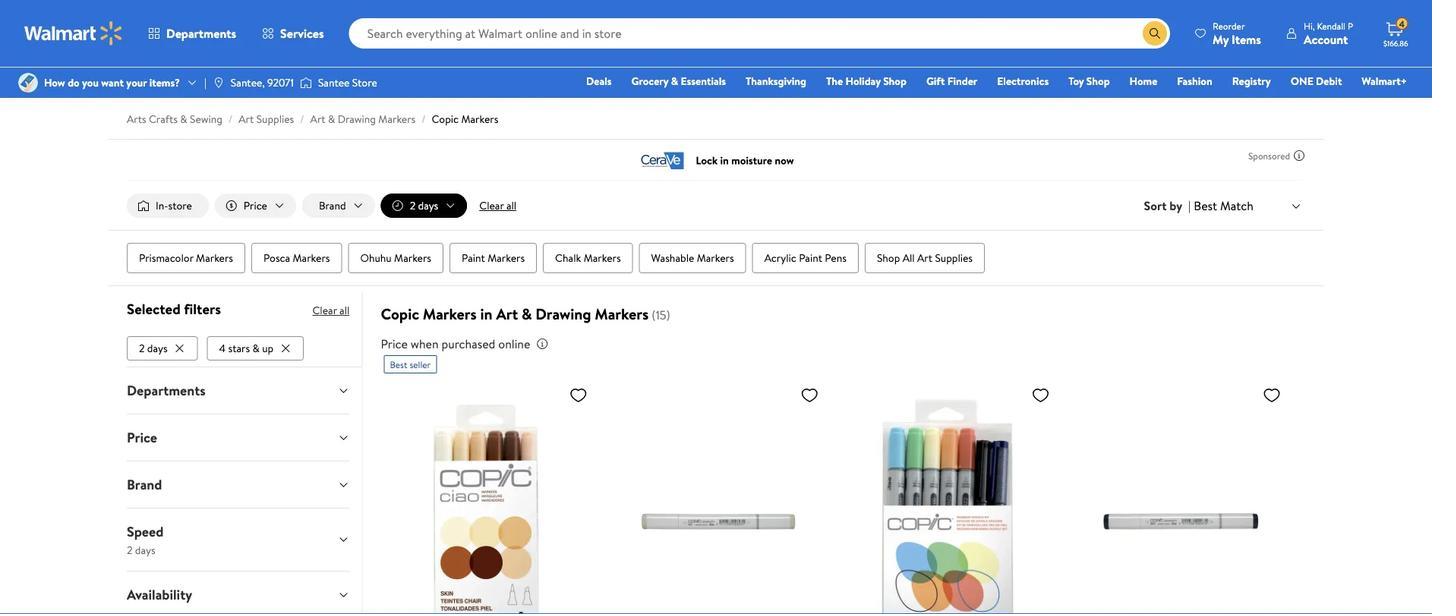 Task type: locate. For each thing, give the bounding box(es) containing it.
4 stars & up
[[219, 341, 274, 356]]

clear all up paint markers
[[479, 198, 517, 213]]

toy shop
[[1069, 74, 1110, 88]]

days down selected
[[147, 341, 168, 356]]

clear down posca markers link
[[312, 303, 337, 318]]

markers for chalk
[[584, 251, 621, 265]]

departments up items?
[[166, 25, 236, 42]]

/ left the copic markers link
[[422, 112, 426, 126]]

1 vertical spatial 4
[[219, 341, 226, 356]]

&
[[671, 74, 678, 88], [180, 112, 187, 126], [328, 112, 335, 126], [522, 303, 532, 325], [253, 341, 260, 356]]

list
[[127, 333, 350, 361]]

brand up speed in the left bottom of the page
[[127, 475, 162, 494]]

2 days inside dropdown button
[[410, 198, 438, 213]]

1 vertical spatial clear all
[[312, 303, 350, 318]]

clear all button
[[473, 194, 523, 218], [312, 298, 350, 323]]

brand button down price tab
[[115, 462, 362, 508]]

fashion
[[1177, 74, 1212, 88]]

best right by
[[1194, 197, 1217, 214]]

store
[[168, 198, 192, 213]]

in
[[480, 303, 493, 325]]

1 vertical spatial all
[[339, 303, 350, 318]]

0 vertical spatial price
[[244, 198, 267, 213]]

markers for prismacolor
[[196, 251, 233, 265]]

best left seller
[[390, 358, 407, 371]]

2 vertical spatial 2
[[127, 542, 133, 557]]

2 vertical spatial price
[[127, 428, 157, 447]]

online
[[498, 336, 530, 352]]

supplies down 92071
[[256, 112, 294, 126]]

0 vertical spatial best
[[1194, 197, 1217, 214]]

departments inside popup button
[[166, 25, 236, 42]]

days up ohuhu markers
[[418, 198, 438, 213]]

1 horizontal spatial copic
[[432, 112, 459, 126]]

selected filters
[[127, 299, 221, 319]]

all
[[506, 198, 517, 213], [339, 303, 350, 318]]

4 stars & up list item
[[207, 333, 307, 361]]

days down speed in the left bottom of the page
[[135, 542, 155, 557]]

add to favorites list, copic doodle kit, rainbow image
[[1032, 386, 1050, 405]]

 image for how do you want your items?
[[18, 73, 38, 93]]

2 vertical spatial days
[[135, 542, 155, 557]]

shop
[[883, 74, 907, 88], [1087, 74, 1110, 88], [877, 251, 900, 265]]

posca markers
[[264, 251, 330, 265]]

2 inside dropdown button
[[410, 198, 415, 213]]

supplies
[[256, 112, 294, 126], [935, 251, 973, 265]]

ohuhu markers
[[360, 251, 431, 265]]

paint left pens
[[799, 251, 822, 265]]

paint markers link
[[450, 243, 537, 273]]

2 days down selected
[[139, 341, 168, 356]]

departments down 2 days button
[[127, 381, 205, 400]]

brand
[[319, 198, 346, 213], [127, 475, 162, 494]]

price inside tab
[[127, 428, 157, 447]]

4 up the $166.86
[[1399, 17, 1405, 30]]

2 days inside button
[[139, 341, 168, 356]]

1 horizontal spatial all
[[506, 198, 517, 213]]

art
[[239, 112, 254, 126], [310, 112, 325, 126], [917, 251, 933, 265], [496, 303, 518, 325]]

match
[[1220, 197, 1254, 214]]

art down "santee"
[[310, 112, 325, 126]]

$166.86
[[1384, 38, 1408, 48]]

1 horizontal spatial /
[[300, 112, 304, 126]]

1 horizontal spatial best
[[1194, 197, 1217, 214]]

 image
[[18, 73, 38, 93], [300, 75, 312, 90]]

 image right 92071
[[300, 75, 312, 90]]

0 vertical spatial drawing
[[338, 112, 376, 126]]

all up paint markers
[[506, 198, 517, 213]]

/ right art supplies link
[[300, 112, 304, 126]]

clear all inside 'sort and filter section' element
[[479, 198, 517, 213]]

store
[[352, 75, 377, 90]]

shop all art supplies
[[877, 251, 973, 265]]

1 horizontal spatial 2 days
[[410, 198, 438, 213]]

availability
[[127, 585, 192, 604]]

2 days
[[410, 198, 438, 213], [139, 341, 168, 356]]

0 horizontal spatial 2 days
[[139, 341, 168, 356]]

& inside 'link'
[[671, 74, 678, 88]]

& up online
[[522, 303, 532, 325]]

drawing down store
[[338, 112, 376, 126]]

clear all button down posca markers link
[[312, 298, 350, 323]]

brand tab
[[115, 462, 362, 508]]

1 / from the left
[[229, 112, 233, 126]]

clear for the right clear all button
[[479, 198, 504, 213]]

1 vertical spatial 2
[[139, 341, 145, 356]]

best match
[[1194, 197, 1254, 214]]

1 horizontal spatial brand
[[319, 198, 346, 213]]

0 horizontal spatial  image
[[18, 73, 38, 93]]

one debit
[[1291, 74, 1342, 88]]

hi,
[[1304, 19, 1315, 32]]

clear inside 'sort and filter section' element
[[479, 198, 504, 213]]

1 horizontal spatial drawing
[[536, 303, 591, 325]]

0 horizontal spatial |
[[204, 75, 206, 90]]

0 vertical spatial 2 days
[[410, 198, 438, 213]]

items
[[1232, 31, 1261, 47]]

2 / from the left
[[300, 112, 304, 126]]

up
[[262, 341, 274, 356]]

0 vertical spatial |
[[204, 75, 206, 90]]

0 vertical spatial days
[[418, 198, 438, 213]]

2 down speed in the left bottom of the page
[[127, 542, 133, 557]]

thanksgiving
[[746, 74, 806, 88]]

|
[[204, 75, 206, 90], [1188, 197, 1191, 214]]

(15)
[[652, 307, 670, 324]]

4 for 4
[[1399, 17, 1405, 30]]

best seller
[[390, 358, 431, 371]]

selected
[[127, 299, 181, 319]]

drawing
[[338, 112, 376, 126], [536, 303, 591, 325]]

electronics
[[997, 74, 1049, 88]]

p
[[1348, 19, 1353, 32]]

0 vertical spatial supplies
[[256, 112, 294, 126]]

1 horizontal spatial clear
[[479, 198, 504, 213]]

want
[[101, 75, 124, 90]]

availability tab
[[115, 572, 362, 614]]

2 down selected
[[139, 341, 145, 356]]

all inside 'sort and filter section' element
[[506, 198, 517, 213]]

days inside speed 2 days
[[135, 542, 155, 557]]

paint up in
[[462, 251, 485, 265]]

& left up
[[253, 341, 260, 356]]

departments button
[[135, 15, 249, 52]]

2 paint from the left
[[799, 251, 822, 265]]

days inside dropdown button
[[418, 198, 438, 213]]

copic sketch marker, warm gray no. 2 image
[[615, 380, 825, 614]]

washable markers
[[651, 251, 734, 265]]

0 horizontal spatial brand
[[127, 475, 162, 494]]

brand button up 'ohuhu'
[[302, 194, 375, 218]]

0 vertical spatial 4
[[1399, 17, 1405, 30]]

0 vertical spatial all
[[506, 198, 517, 213]]

1 vertical spatial brand
[[127, 475, 162, 494]]

1 vertical spatial copic
[[381, 303, 419, 325]]

posca markers link
[[251, 243, 342, 273]]

4 left stars
[[219, 341, 226, 356]]

brand inside 'sort and filter section' element
[[319, 198, 346, 213]]

0 vertical spatial copic
[[432, 112, 459, 126]]

clear
[[479, 198, 504, 213], [312, 303, 337, 318]]

0 horizontal spatial best
[[390, 358, 407, 371]]

1 vertical spatial brand button
[[115, 462, 362, 508]]

home
[[1130, 74, 1157, 88]]

0 horizontal spatial all
[[339, 303, 350, 318]]

4 inside button
[[219, 341, 226, 356]]

reorder my items
[[1213, 19, 1261, 47]]

sort by |
[[1144, 197, 1191, 214]]

account
[[1304, 31, 1348, 47]]

drawing up legal information "image" at left bottom
[[536, 303, 591, 325]]

0 vertical spatial departments
[[166, 25, 236, 42]]

walmart image
[[24, 21, 123, 46]]

1 horizontal spatial 2
[[139, 341, 145, 356]]

0 horizontal spatial clear all
[[312, 303, 350, 318]]

| up sewing
[[204, 75, 206, 90]]

0 horizontal spatial clear
[[312, 303, 337, 318]]

clear all
[[479, 198, 517, 213], [312, 303, 350, 318]]

1 vertical spatial days
[[147, 341, 168, 356]]

0 horizontal spatial /
[[229, 112, 233, 126]]

4
[[1399, 17, 1405, 30], [219, 341, 226, 356]]

1 horizontal spatial 4
[[1399, 17, 1405, 30]]

markers for ohuhu
[[394, 251, 431, 265]]

0 horizontal spatial price
[[127, 428, 157, 447]]

1 vertical spatial clear all button
[[312, 298, 350, 323]]

1 vertical spatial best
[[390, 358, 407, 371]]

1 vertical spatial departments
[[127, 381, 205, 400]]

copic
[[432, 112, 459, 126], [381, 303, 419, 325]]

4 for 4 stars & up
[[219, 341, 226, 356]]

 image
[[212, 77, 225, 89]]

1 horizontal spatial supplies
[[935, 251, 973, 265]]

departments
[[166, 25, 236, 42], [127, 381, 205, 400]]

Walmart Site-Wide search field
[[349, 18, 1170, 49]]

0 vertical spatial brand
[[319, 198, 346, 213]]

clear all down posca markers link
[[312, 303, 350, 318]]

0 vertical spatial 2
[[410, 198, 415, 213]]

2 horizontal spatial 2
[[410, 198, 415, 213]]

& down "santee"
[[328, 112, 335, 126]]

supplies right "all"
[[935, 251, 973, 265]]

0 horizontal spatial drawing
[[338, 112, 376, 126]]

0 vertical spatial price button
[[215, 194, 296, 218]]

1 vertical spatial 2 days
[[139, 341, 168, 356]]

brand button
[[302, 194, 375, 218], [115, 462, 362, 508]]

 image left how
[[18, 73, 38, 93]]

in-
[[156, 198, 168, 213]]

deals link
[[579, 73, 619, 89]]

2 up ohuhu markers
[[410, 198, 415, 213]]

2 horizontal spatial /
[[422, 112, 426, 126]]

legal information image
[[536, 338, 549, 350]]

all for the bottommost clear all button
[[339, 303, 350, 318]]

home link
[[1123, 73, 1164, 89]]

0 horizontal spatial clear all button
[[312, 298, 350, 323]]

2 horizontal spatial price
[[381, 336, 408, 352]]

1 vertical spatial |
[[1188, 197, 1191, 214]]

the holiday shop link
[[819, 73, 913, 89]]

1 horizontal spatial  image
[[300, 75, 312, 90]]

days
[[418, 198, 438, 213], [147, 341, 168, 356], [135, 542, 155, 557]]

essentials
[[681, 74, 726, 88]]

1 horizontal spatial price
[[244, 198, 267, 213]]

2 inside button
[[139, 341, 145, 356]]

0 horizontal spatial copic
[[381, 303, 419, 325]]

0 vertical spatial clear all
[[479, 198, 517, 213]]

/
[[229, 112, 233, 126], [300, 112, 304, 126], [422, 112, 426, 126]]

0 vertical spatial clear
[[479, 198, 504, 213]]

1 horizontal spatial paint
[[799, 251, 822, 265]]

brand inside tab
[[127, 475, 162, 494]]

1 horizontal spatial clear all
[[479, 198, 517, 213]]

price button down departments 'tab'
[[115, 414, 362, 461]]

toy shop link
[[1062, 73, 1117, 89]]

1 vertical spatial price
[[381, 336, 408, 352]]

0 vertical spatial clear all button
[[473, 194, 523, 218]]

grocery
[[631, 74, 668, 88]]

& right grocery
[[671, 74, 678, 88]]

clear all button up paint markers
[[473, 194, 523, 218]]

best inside popup button
[[1194, 197, 1217, 214]]

brand up posca markers
[[319, 198, 346, 213]]

price button
[[215, 194, 296, 218], [115, 414, 362, 461]]

0 horizontal spatial 2
[[127, 542, 133, 557]]

shop all art supplies link
[[865, 243, 985, 273]]

price inside 'sort and filter section' element
[[244, 198, 267, 213]]

3 / from the left
[[422, 112, 426, 126]]

2 days up ohuhu markers
[[410, 198, 438, 213]]

1 horizontal spatial |
[[1188, 197, 1191, 214]]

0 horizontal spatial paint
[[462, 251, 485, 265]]

| right by
[[1188, 197, 1191, 214]]

copic sketch marker, prussian blue image
[[1077, 380, 1287, 614]]

add to favorites list, copic sketch marker, warm gray no. 2 image
[[801, 386, 819, 405]]

shop right toy
[[1087, 74, 1110, 88]]

clear up paint markers
[[479, 198, 504, 213]]

price button up the posca
[[215, 194, 296, 218]]

/ right sewing
[[229, 112, 233, 126]]

0 horizontal spatial 4
[[219, 341, 226, 356]]

arts crafts & sewing / art supplies / art & drawing markers / copic markers
[[127, 112, 498, 126]]

items?
[[149, 75, 180, 90]]

toy
[[1069, 74, 1084, 88]]

& right the "crafts"
[[180, 112, 187, 126]]

best
[[1194, 197, 1217, 214], [390, 358, 407, 371]]

1 vertical spatial clear
[[312, 303, 337, 318]]

registry
[[1232, 74, 1271, 88]]

all down posca markers link
[[339, 303, 350, 318]]



Task type: describe. For each thing, give the bounding box(es) containing it.
filters
[[184, 299, 221, 319]]

holiday
[[846, 74, 881, 88]]

copic markers link
[[432, 112, 498, 126]]

how do you want your items?
[[44, 75, 180, 90]]

best for best match
[[1194, 197, 1217, 214]]

sort and filter section element
[[109, 181, 1324, 230]]

2 days list item
[[127, 333, 201, 361]]

1 paint from the left
[[462, 251, 485, 265]]

gift
[[926, 74, 945, 88]]

arts crafts & sewing link
[[127, 112, 222, 126]]

1 vertical spatial supplies
[[935, 251, 973, 265]]

paint markers
[[462, 251, 525, 265]]

services
[[280, 25, 324, 42]]

prismacolor
[[139, 251, 193, 265]]

Search search field
[[349, 18, 1170, 49]]

search icon image
[[1149, 27, 1161, 39]]

copic ciao marker set, 6-colors, skin tones image
[[384, 380, 594, 614]]

ohuhu
[[360, 251, 392, 265]]

do
[[68, 75, 80, 90]]

chalk
[[555, 251, 581, 265]]

markers for paint
[[488, 251, 525, 265]]

shop left "all"
[[877, 251, 900, 265]]

purchased
[[442, 336, 495, 352]]

add to favorites list, copic sketch marker, prussian blue image
[[1263, 386, 1281, 405]]

add to favorites list, copic ciao marker set, 6-colors, skin tones image
[[569, 386, 588, 405]]

your
[[126, 75, 147, 90]]

price when purchased online
[[381, 336, 530, 352]]

list containing 2 days
[[127, 333, 350, 361]]

prismacolor markers link
[[127, 243, 245, 273]]

gift finder link
[[919, 73, 984, 89]]

best match button
[[1191, 196, 1305, 216]]

4 stars & up button
[[207, 336, 304, 361]]

washable markers link
[[639, 243, 746, 273]]

markers for copic
[[423, 303, 477, 325]]

my
[[1213, 31, 1229, 47]]

the holiday shop
[[826, 74, 907, 88]]

crafts
[[149, 112, 178, 126]]

art supplies link
[[239, 112, 294, 126]]

acrylic paint pens
[[764, 251, 847, 265]]

clear for the bottommost clear all button
[[312, 303, 337, 318]]

copic doodle kit, rainbow image
[[846, 380, 1056, 614]]

fashion link
[[1170, 73, 1219, 89]]

1 vertical spatial drawing
[[536, 303, 591, 325]]

ohuhu markers link
[[348, 243, 443, 273]]

how
[[44, 75, 65, 90]]

acrylic paint pens link
[[752, 243, 859, 273]]

arts
[[127, 112, 146, 126]]

services button
[[249, 15, 337, 52]]

sponsored
[[1248, 149, 1290, 162]]

thanksgiving link
[[739, 73, 813, 89]]

one
[[1291, 74, 1313, 88]]

one debit link
[[1284, 73, 1349, 89]]

| inside 'sort and filter section' element
[[1188, 197, 1191, 214]]

ad disclaimer and feedback for skylinedisplayad image
[[1293, 150, 1305, 162]]

seller
[[410, 358, 431, 371]]

all for the right clear all button
[[506, 198, 517, 213]]

departments tab
[[115, 367, 362, 414]]

art & drawing markers link
[[310, 112, 416, 126]]

gift finder
[[926, 74, 977, 88]]

speed tab
[[115, 509, 362, 571]]

0 vertical spatial brand button
[[302, 194, 375, 218]]

deals
[[586, 74, 612, 88]]

kendall
[[1317, 19, 1346, 32]]

1 horizontal spatial clear all button
[[473, 194, 523, 218]]

santee store
[[318, 75, 377, 90]]

art right in
[[496, 303, 518, 325]]

all
[[903, 251, 915, 265]]

santee, 92071
[[231, 75, 294, 90]]

availability button
[[115, 572, 362, 614]]

acrylic
[[764, 251, 796, 265]]

applied filters section element
[[127, 299, 221, 319]]

electronics link
[[990, 73, 1056, 89]]

chalk markers
[[555, 251, 621, 265]]

stars
[[228, 341, 250, 356]]

2 days button
[[381, 194, 467, 218]]

speed 2 days
[[127, 522, 164, 557]]

the
[[826, 74, 843, 88]]

 image for santee store
[[300, 75, 312, 90]]

grocery & essentials
[[631, 74, 726, 88]]

best for best seller
[[390, 358, 407, 371]]

finder
[[947, 74, 977, 88]]

2 inside speed 2 days
[[127, 542, 133, 557]]

speed
[[127, 522, 164, 541]]

days inside button
[[147, 341, 168, 356]]

sort
[[1144, 197, 1167, 214]]

reorder
[[1213, 19, 1245, 32]]

santee,
[[231, 75, 265, 90]]

you
[[82, 75, 99, 90]]

art right "all"
[[917, 251, 933, 265]]

departments inside dropdown button
[[127, 381, 205, 400]]

grocery & essentials link
[[625, 73, 733, 89]]

walmart+ link
[[1355, 73, 1414, 89]]

1 vertical spatial price button
[[115, 414, 362, 461]]

markers for washable
[[697, 251, 734, 265]]

chalk markers link
[[543, 243, 633, 273]]

markers for posca
[[293, 251, 330, 265]]

registry link
[[1225, 73, 1278, 89]]

shop right holiday
[[883, 74, 907, 88]]

sewing
[[190, 112, 222, 126]]

2 days button
[[127, 336, 198, 361]]

in-store
[[156, 198, 192, 213]]

in-store button
[[127, 194, 209, 218]]

pens
[[825, 251, 847, 265]]

price tab
[[115, 414, 362, 461]]

92071
[[267, 75, 294, 90]]

& inside button
[[253, 341, 260, 356]]

hi, kendall p account
[[1304, 19, 1353, 47]]

departments button
[[115, 367, 362, 414]]

art down "santee,"
[[239, 112, 254, 126]]

0 horizontal spatial supplies
[[256, 112, 294, 126]]



Task type: vqa. For each thing, say whether or not it's contained in the screenshot.
Valentine's Day partywear LINK on the right of the page
no



